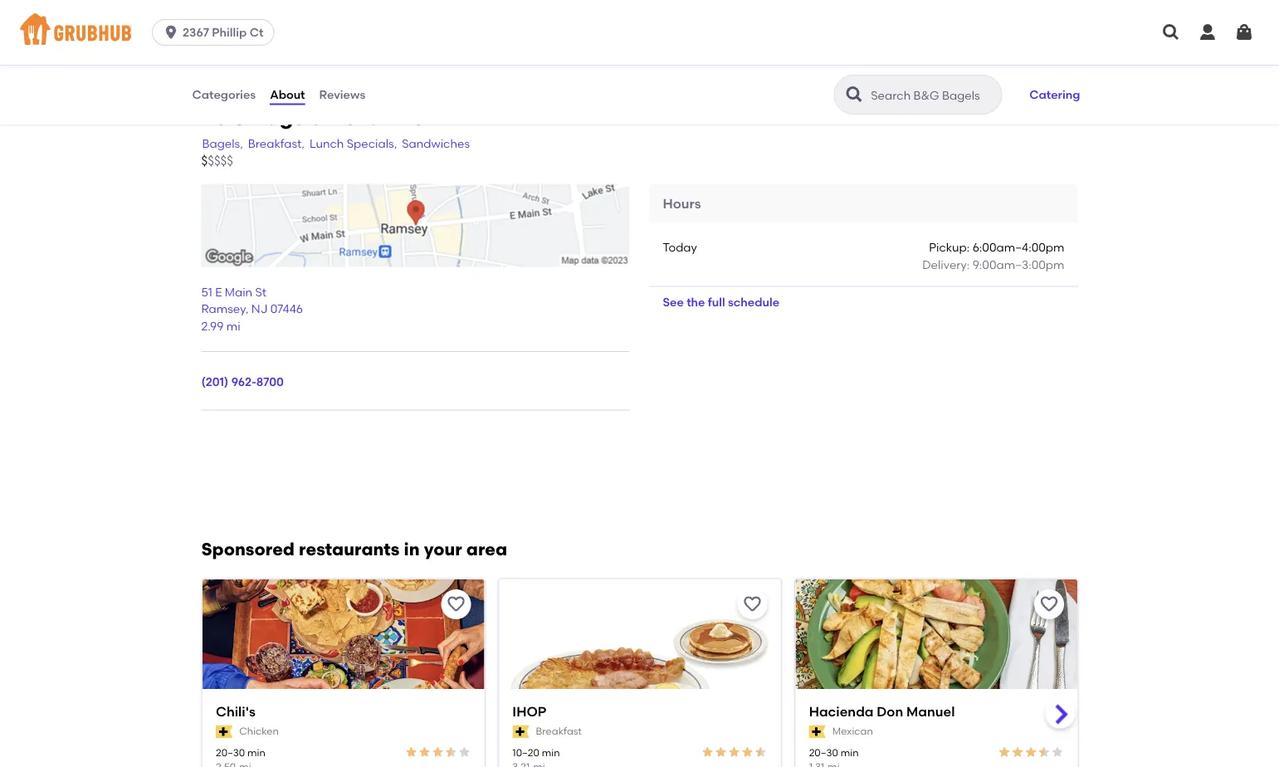 Task type: describe. For each thing, give the bounding box(es) containing it.
save this restaurant button for hacienda don manuel
[[1034, 589, 1064, 619]]

don
[[877, 703, 903, 720]]

b&g
[[201, 105, 248, 129]]

1 svg image from the left
[[1161, 22, 1181, 42]]

subscription pass image for hacienda don manuel
[[809, 725, 826, 738]]

mexican
[[832, 725, 873, 737]]

hacienda don manuel logo image
[[795, 579, 1077, 718]]

reviews
[[319, 87, 366, 102]]

about
[[270, 87, 305, 102]]

manuel
[[906, 703, 955, 720]]

mi
[[227, 319, 241, 333]]

2367 phillip ct button
[[152, 19, 281, 46]]

lunch
[[310, 136, 344, 150]]

menu
[[326, 105, 381, 129]]

sandwiches button
[[401, 134, 471, 153]]

10–20
[[512, 746, 539, 758]]

nj
[[251, 302, 268, 316]]

$
[[201, 154, 208, 169]]

chili's
[[215, 703, 255, 720]]

51
[[201, 285, 212, 299]]

chicken
[[239, 725, 278, 737]]

in
[[404, 539, 420, 560]]

2367 phillip ct
[[183, 25, 263, 39]]

search icon image
[[845, 85, 864, 105]]

main
[[225, 285, 252, 299]]

2 svg image from the left
[[1235, 22, 1254, 42]]

e
[[215, 285, 222, 299]]

soups
[[191, 12, 226, 26]]

(201)
[[201, 374, 229, 388]]

51 e main st ramsey , nj 07446 2.99 mi
[[201, 285, 303, 333]]

svg image inside 2367 phillip ct button
[[163, 24, 179, 41]]

save this restaurant image
[[1039, 594, 1059, 614]]

20–30 min for chili's
[[215, 746, 265, 758]]

pickup:
[[929, 240, 970, 254]]

sponsored
[[201, 539, 295, 560]]

save this restaurant image for ihop
[[742, 594, 762, 614]]

area
[[466, 539, 507, 560]]

categories
[[192, 87, 256, 102]]

2.99
[[201, 319, 224, 333]]

(201) 962-8700
[[201, 374, 284, 388]]

see the full schedule button
[[650, 287, 793, 317]]

schedule
[[728, 295, 780, 309]]

breakfast
[[536, 725, 581, 737]]

20–30 min for hacienda don manuel
[[809, 746, 858, 758]]

bagels, button
[[201, 134, 244, 153]]

8700
[[256, 374, 284, 388]]

phillip
[[212, 25, 247, 39]]



Task type: locate. For each thing, give the bounding box(es) containing it.
hacienda don manuel
[[809, 703, 955, 720]]

breakfast, button
[[247, 134, 305, 153]]

1 save this restaurant image from the left
[[446, 594, 466, 614]]

ihop logo image
[[499, 579, 781, 718]]

lunch specials, button
[[309, 134, 398, 153]]

2367
[[183, 25, 209, 39]]

today
[[663, 240, 697, 254]]

2 horizontal spatial save this restaurant button
[[1034, 589, 1064, 619]]

1 horizontal spatial min
[[541, 746, 560, 758]]

2 subscription pass image from the left
[[809, 725, 826, 738]]

save this restaurant button
[[441, 589, 471, 619], [737, 589, 767, 619], [1034, 589, 1064, 619]]

info
[[386, 105, 425, 129]]

10–20 min
[[512, 746, 560, 758]]

20–30 min down chicken
[[215, 746, 265, 758]]

main navigation navigation
[[0, 0, 1279, 65]]

0 horizontal spatial svg image
[[1161, 22, 1181, 42]]

0 horizontal spatial min
[[247, 746, 265, 758]]

subscription pass image
[[512, 725, 529, 738]]

20–30
[[215, 746, 245, 758], [809, 746, 838, 758]]

your
[[424, 539, 462, 560]]

min down mexican in the bottom of the page
[[840, 746, 858, 758]]

see
[[663, 295, 684, 309]]

0 horizontal spatial svg image
[[163, 24, 179, 41]]

1 subscription pass image from the left
[[215, 725, 232, 738]]

chili's logo image
[[202, 579, 484, 718]]

min for chili's
[[247, 746, 265, 758]]

ihop link
[[512, 702, 767, 721]]

bagels, breakfast, lunch specials, sandwiches
[[202, 136, 470, 150]]

07446
[[270, 302, 303, 316]]

svg image
[[1198, 22, 1218, 42], [163, 24, 179, 41]]

specials,
[[347, 136, 397, 150]]

see the full schedule
[[663, 295, 780, 309]]

3 save this restaurant button from the left
[[1034, 589, 1064, 619]]

1 horizontal spatial subscription pass image
[[809, 725, 826, 738]]

1 horizontal spatial save this restaurant button
[[737, 589, 767, 619]]

subscription pass image down 'chili's'
[[215, 725, 232, 738]]

3 min from the left
[[840, 746, 858, 758]]

$$$$$
[[201, 154, 233, 169]]

min down chicken
[[247, 746, 265, 758]]

2 save this restaurant button from the left
[[737, 589, 767, 619]]

6:00am–4:00pm
[[973, 240, 1065, 254]]

1 save this restaurant button from the left
[[441, 589, 471, 619]]

catering
[[1030, 87, 1081, 102]]

bagels,
[[202, 136, 243, 150]]

subscription pass image for chili's
[[215, 725, 232, 738]]

min for hacienda don manuel
[[840, 746, 858, 758]]

hacienda don manuel link
[[809, 702, 1064, 721]]

ihop
[[512, 703, 546, 720]]

20–30 down mexican in the bottom of the page
[[809, 746, 838, 758]]

1 min from the left
[[247, 746, 265, 758]]

min
[[247, 746, 265, 758], [541, 746, 560, 758], [840, 746, 858, 758]]

b&g bagels menu info
[[201, 105, 425, 129]]

save this restaurant button for ihop
[[737, 589, 767, 619]]

0 horizontal spatial 20–30
[[215, 746, 245, 758]]

1 horizontal spatial svg image
[[1198, 22, 1218, 42]]

save this restaurant image for chili's
[[446, 594, 466, 614]]

ct
[[250, 25, 263, 39]]

(201) 962-8700 button
[[201, 373, 284, 390]]

min down breakfast
[[541, 746, 560, 758]]

restaurants
[[299, 539, 400, 560]]

subscription pass image down hacienda
[[809, 725, 826, 738]]

delivery:
[[923, 257, 970, 271]]

catering button
[[1022, 76, 1088, 113]]

9:00am–3:00pm
[[973, 257, 1065, 271]]

1 horizontal spatial svg image
[[1235, 22, 1254, 42]]

1 20–30 min from the left
[[215, 746, 265, 758]]

20–30 for hacienda don manuel
[[809, 746, 838, 758]]

2 20–30 min from the left
[[809, 746, 858, 758]]

hours
[[663, 195, 701, 211]]

1 20–30 from the left
[[215, 746, 245, 758]]

1 horizontal spatial 20–30
[[809, 746, 838, 758]]

min for ihop
[[541, 746, 560, 758]]

the
[[687, 295, 705, 309]]

1 horizontal spatial 20–30 min
[[809, 746, 858, 758]]

soups tab
[[191, 10, 308, 28]]

about button
[[269, 65, 306, 125]]

ramsey
[[201, 302, 246, 316]]

breakfast,
[[248, 136, 305, 150]]

,
[[246, 302, 249, 316]]

pickup: 6:00am–4:00pm delivery: 9:00am–3:00pm
[[923, 240, 1065, 271]]

hacienda
[[809, 703, 873, 720]]

st
[[255, 285, 267, 299]]

subscription pass image
[[215, 725, 232, 738], [809, 725, 826, 738]]

bagels
[[252, 105, 321, 129]]

20–30 for chili's
[[215, 746, 245, 758]]

962-
[[231, 374, 256, 388]]

0 horizontal spatial save this restaurant image
[[446, 594, 466, 614]]

save this restaurant button for chili's
[[441, 589, 471, 619]]

svg image
[[1161, 22, 1181, 42], [1235, 22, 1254, 42]]

0 horizontal spatial save this restaurant button
[[441, 589, 471, 619]]

categories button
[[191, 65, 257, 125]]

20–30 down chicken
[[215, 746, 245, 758]]

2 20–30 from the left
[[809, 746, 838, 758]]

reviews button
[[318, 65, 366, 125]]

Search B&G Bagels search field
[[869, 87, 996, 103]]

0 horizontal spatial 20–30 min
[[215, 746, 265, 758]]

0 horizontal spatial subscription pass image
[[215, 725, 232, 738]]

1 horizontal spatial save this restaurant image
[[742, 594, 762, 614]]

2 min from the left
[[541, 746, 560, 758]]

sandwiches
[[402, 136, 470, 150]]

20–30 min down mexican in the bottom of the page
[[809, 746, 858, 758]]

save this restaurant image
[[446, 594, 466, 614], [742, 594, 762, 614]]

full
[[708, 295, 725, 309]]

20–30 min
[[215, 746, 265, 758], [809, 746, 858, 758]]

sponsored restaurants in your area
[[201, 539, 507, 560]]

chili's link
[[215, 702, 471, 721]]

star icon image
[[404, 745, 417, 758], [417, 745, 431, 758], [431, 745, 444, 758], [444, 745, 457, 758], [444, 745, 457, 758], [457, 745, 471, 758], [701, 745, 714, 758], [714, 745, 727, 758], [727, 745, 741, 758], [741, 745, 754, 758], [754, 745, 767, 758], [754, 745, 767, 758], [997, 745, 1011, 758], [1011, 745, 1024, 758], [1024, 745, 1037, 758], [1037, 745, 1051, 758], [1037, 745, 1051, 758], [1051, 745, 1064, 758]]

2 save this restaurant image from the left
[[742, 594, 762, 614]]

2 horizontal spatial min
[[840, 746, 858, 758]]



Task type: vqa. For each thing, say whether or not it's contained in the screenshot.
the 962-
yes



